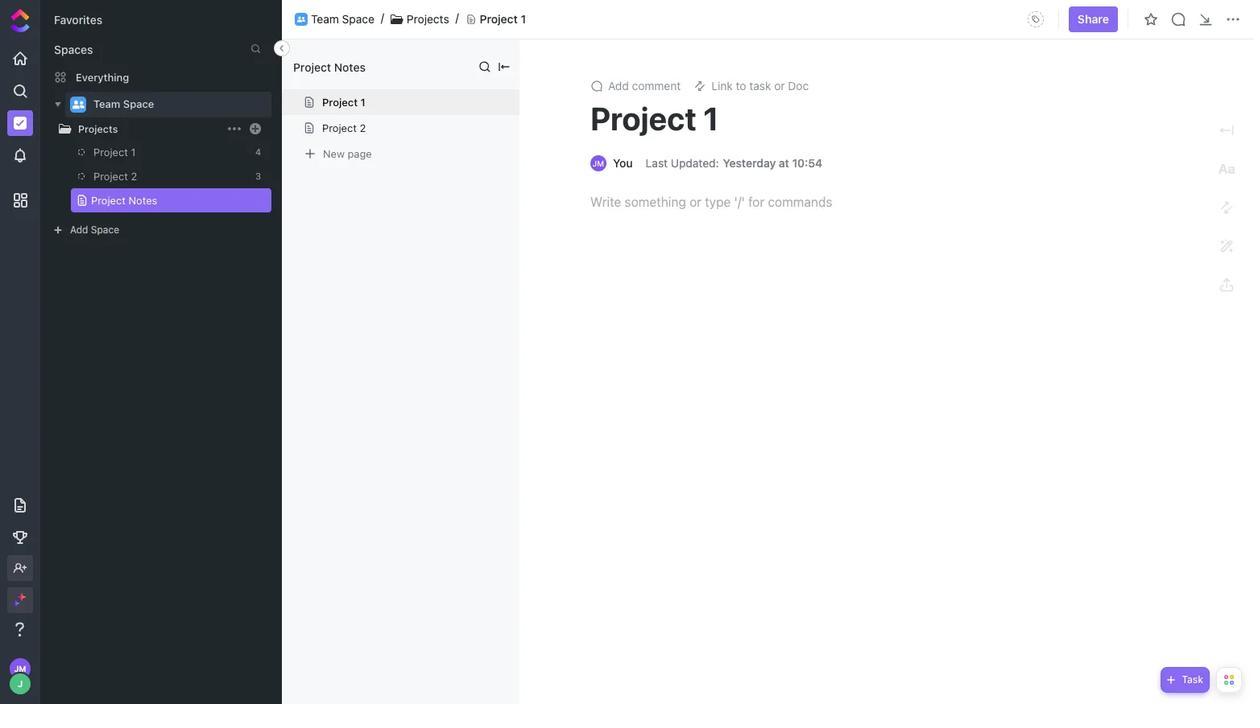 Task type: locate. For each thing, give the bounding box(es) containing it.
2 up page
[[360, 122, 366, 135]]

notes
[[334, 60, 366, 74], [128, 194, 157, 207]]

0 vertical spatial team space
[[311, 12, 374, 25]]

1 horizontal spatial team
[[311, 12, 339, 25]]

0 vertical spatial notes
[[334, 60, 366, 74]]

1 vertical spatial team space link
[[93, 92, 261, 118]]

link to task or doc
[[711, 79, 809, 93]]

j
[[18, 679, 23, 690]]

1 vertical spatial add
[[70, 224, 88, 236]]

jm left you
[[593, 159, 604, 168]]

projects
[[407, 12, 449, 25], [78, 123, 118, 135]]

projects link
[[407, 12, 449, 26], [25, 120, 225, 137], [78, 123, 225, 135]]

0 horizontal spatial team space
[[93, 98, 154, 111]]

0 horizontal spatial 2
[[131, 170, 137, 183]]

0 horizontal spatial project 2
[[93, 170, 137, 183]]

project notes
[[293, 60, 366, 74], [91, 194, 157, 207]]

sparkle svg 2 image
[[13, 601, 19, 607]]

0 vertical spatial project notes
[[293, 60, 366, 74]]

sparkle svg 1 image
[[18, 594, 26, 602]]

1 horizontal spatial team space
[[311, 12, 374, 25]]

0 horizontal spatial team
[[93, 98, 120, 111]]

0 horizontal spatial add
[[70, 224, 88, 236]]

space
[[342, 12, 374, 25], [123, 98, 154, 111], [91, 224, 119, 236]]

everything link
[[41, 64, 281, 90]]

project 2 up new page
[[322, 122, 366, 135]]

new page
[[323, 147, 372, 160]]

space for bottom team space link
[[123, 98, 154, 111]]

2 horizontal spatial space
[[342, 12, 374, 25]]

1 horizontal spatial user friends image
[[297, 16, 305, 23]]

spaces
[[54, 43, 93, 56]]

1 vertical spatial space
[[123, 98, 154, 111]]

project 2
[[322, 122, 366, 135], [93, 170, 137, 183]]

project 1
[[480, 12, 526, 25], [322, 96, 366, 109], [590, 99, 719, 137], [93, 146, 136, 159]]

3
[[255, 171, 261, 181]]

1 vertical spatial 2
[[131, 170, 137, 183]]

2 inside project 2 link
[[131, 170, 137, 183]]

project 1 link
[[78, 140, 245, 164]]

new
[[323, 147, 345, 160]]

1 horizontal spatial jm
[[593, 159, 604, 168]]

0 horizontal spatial notes
[[128, 194, 157, 207]]

1 vertical spatial project 2
[[93, 170, 137, 183]]

project notes link
[[76, 188, 245, 213]]

user friends image
[[297, 16, 305, 23], [72, 100, 84, 110]]

add space
[[70, 224, 119, 236]]

you
[[613, 156, 633, 170]]

at
[[779, 156, 789, 170]]

1 horizontal spatial notes
[[334, 60, 366, 74]]

1
[[521, 12, 526, 25], [361, 96, 366, 109], [703, 99, 719, 137], [131, 146, 136, 159]]

0 vertical spatial jm
[[593, 159, 604, 168]]

task
[[1182, 674, 1203, 686]]

1 horizontal spatial projects
[[407, 12, 449, 25]]

0 horizontal spatial project notes
[[91, 194, 157, 207]]

0 vertical spatial projects
[[407, 12, 449, 25]]

1 vertical spatial team
[[93, 98, 120, 111]]

add
[[608, 79, 629, 93], [70, 224, 88, 236]]

0 horizontal spatial projects
[[78, 123, 118, 135]]

1 vertical spatial jm
[[14, 665, 26, 674]]

team
[[311, 12, 339, 25], [93, 98, 120, 111]]

yesterday
[[723, 156, 776, 170]]

0 vertical spatial space
[[342, 12, 374, 25]]

jm up j
[[14, 665, 26, 674]]

1 horizontal spatial 2
[[360, 122, 366, 135]]

1 vertical spatial projects
[[78, 123, 118, 135]]

project inside project 1 link
[[93, 146, 128, 159]]

page
[[348, 147, 372, 160]]

1 vertical spatial team space
[[93, 98, 154, 111]]

0 vertical spatial team space link
[[311, 12, 374, 26]]

share
[[1078, 12, 1109, 26]]

0 vertical spatial user friends image
[[297, 16, 305, 23]]

0 horizontal spatial jm
[[14, 665, 26, 674]]

favorites button
[[54, 13, 102, 27]]

team space
[[311, 12, 374, 25], [93, 98, 154, 111]]

0 horizontal spatial user friends image
[[72, 100, 84, 110]]

project 2 up project notes link
[[93, 170, 137, 183]]

last
[[646, 156, 668, 170]]

2 up project notes link
[[131, 170, 137, 183]]

jm for jm
[[593, 159, 604, 168]]

jm
[[593, 159, 604, 168], [14, 665, 26, 674]]

add for add comment
[[608, 79, 629, 93]]

1 horizontal spatial project notes
[[293, 60, 366, 74]]

project
[[480, 12, 518, 25], [293, 60, 331, 74], [322, 96, 358, 109], [590, 99, 697, 137], [322, 122, 357, 135], [93, 146, 128, 159], [93, 170, 128, 183], [91, 194, 126, 207]]

team space link
[[311, 12, 374, 26], [93, 92, 261, 118]]

project inside project 2 link
[[93, 170, 128, 183]]

1 horizontal spatial space
[[123, 98, 154, 111]]

2
[[360, 122, 366, 135], [131, 170, 137, 183]]

2 vertical spatial space
[[91, 224, 119, 236]]

0 vertical spatial add
[[608, 79, 629, 93]]

to
[[736, 79, 746, 93]]

1 horizontal spatial add
[[608, 79, 629, 93]]

1 vertical spatial user friends image
[[72, 100, 84, 110]]

0 horizontal spatial team space link
[[93, 92, 261, 118]]

0 vertical spatial project 2
[[322, 122, 366, 135]]



Task type: describe. For each thing, give the bounding box(es) containing it.
add for add space
[[70, 224, 88, 236]]

space for the right team space link
[[342, 12, 374, 25]]

jm j
[[14, 665, 26, 690]]

4
[[255, 147, 261, 157]]

last updated: yesterday at 10:54
[[646, 156, 823, 170]]

link
[[711, 79, 733, 93]]

or
[[774, 79, 785, 93]]

comment
[[632, 79, 681, 93]]

spaces link
[[41, 43, 93, 56]]

project inside project notes link
[[91, 194, 126, 207]]

project 2 link
[[78, 164, 245, 188]]

1 horizontal spatial team space link
[[311, 12, 374, 26]]

1 horizontal spatial project 2
[[322, 122, 366, 135]]

add comment
[[608, 79, 681, 93]]

10:54
[[792, 156, 823, 170]]

jm for jm j
[[14, 665, 26, 674]]

0 horizontal spatial space
[[91, 224, 119, 236]]

link to task or doc button
[[687, 75, 815, 97]]

everything
[[76, 70, 129, 83]]

updated:
[[671, 156, 719, 170]]

1 vertical spatial project notes
[[91, 194, 157, 207]]

1 vertical spatial notes
[[128, 194, 157, 207]]

0 vertical spatial team
[[311, 12, 339, 25]]

doc
[[788, 79, 809, 93]]

dropdown menu image
[[251, 124, 259, 133]]

task
[[749, 79, 771, 93]]

dropdown menu image
[[1023, 6, 1049, 32]]

0 vertical spatial 2
[[360, 122, 366, 135]]

favorites
[[54, 13, 102, 27]]



Task type: vqa. For each thing, say whether or not it's contained in the screenshot.
the topmost 'Team'
yes



